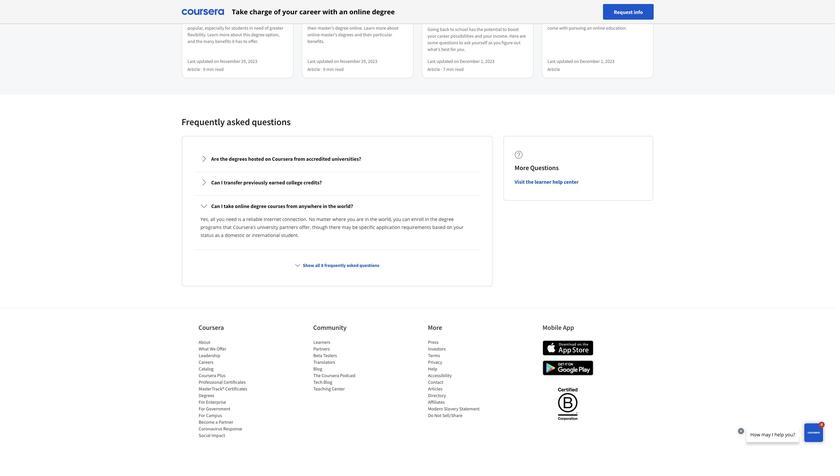 Task type: locate. For each thing, give the bounding box(es) containing it.
last for 10 surprising benefits of online learning
[[548, 58, 556, 64]]

1, inside last updated on december 1, 2023 article · 7 min read
[[481, 58, 484, 64]]

coursera up about
[[199, 324, 224, 332]]

modern slavery statement link
[[428, 407, 480, 413]]

can for can i take online degree courses from anywhere in the world?
[[211, 203, 220, 210]]

a guide to online bachelor's degrees link
[[188, 5, 288, 13]]

1, for last updated on december 1, 2023 article
[[601, 58, 605, 64]]

0 vertical spatial benefits
[[612, 18, 628, 24]]

updated inside last updated on december 1, 2023 article · 7 min read
[[437, 58, 453, 64]]

here
[[510, 33, 519, 39]]

out
[[557, 18, 564, 24], [514, 40, 521, 46]]

1 can from the top
[[211, 179, 220, 186]]

2 1, from the left
[[601, 58, 605, 64]]

a
[[243, 216, 245, 223], [221, 232, 224, 239], [215, 420, 218, 426]]

0 vertical spatial from
[[294, 156, 305, 162]]

podcast
[[340, 373, 356, 379]]

out down here
[[514, 40, 521, 46]]

1 vertical spatial questions
[[252, 116, 291, 128]]

careers
[[199, 360, 213, 366]]

the coursera podcast link
[[313, 373, 356, 379]]

as down programs
[[215, 232, 220, 239]]

that up domestic
[[223, 224, 232, 231]]

2 vertical spatial degrees
[[229, 156, 247, 162]]

last updated on november 29, 2023 article · 9 min read for bachelor's
[[188, 58, 257, 72]]

1 horizontal spatial list
[[313, 340, 370, 393]]

list for coursera
[[199, 340, 255, 440]]

2 horizontal spatial questions
[[439, 40, 458, 46]]

updated inside last updated on december 1, 2023 article
[[557, 58, 573, 64]]

1 article from the left
[[188, 66, 200, 72]]

1 vertical spatial their
[[363, 32, 372, 38]]

on inside last updated on december 1, 2023 article · 7 min read
[[454, 58, 459, 64]]

become a partner link
[[199, 420, 233, 426]]

questions inside dropdown button
[[360, 263, 379, 269]]

updated for a guide to online bachelor's degrees
[[197, 58, 213, 64]]

benefits left the "it"
[[215, 38, 231, 44]]

a for a guide to online bachelor's degrees
[[188, 5, 191, 12]]

last updated on november 29, 2023 article · 9 min read for master's
[[308, 58, 377, 72]]

specific right be
[[359, 224, 375, 231]]

to left earn
[[388, 18, 392, 24]]

going
[[428, 26, 439, 32]]

0 horizontal spatial 9
[[203, 66, 205, 72]]

1, for last updated on december 1, 2023 article · 7 min read
[[481, 58, 484, 64]]

that down "request info"
[[628, 18, 636, 24]]

asked inside dropdown button
[[347, 263, 359, 269]]

1 horizontal spatial about
[[387, 25, 399, 31]]

last inside last updated on december 1, 2023 article
[[548, 58, 556, 64]]

0 vertical spatial more
[[565, 18, 575, 24]]

to down this
[[243, 38, 247, 44]]

as right yourself
[[488, 40, 493, 46]]

you inside going back to school has the potential to boost your career possibilities and your income. here are some questions to ask yourself as you figure out what's best for you.
[[494, 40, 501, 46]]

for right best
[[451, 46, 456, 52]]

request
[[614, 9, 633, 15]]

2 2023 from the left
[[368, 58, 377, 64]]

degrees down a guide to online bachelor's degrees
[[220, 18, 235, 24]]

0 vertical spatial that
[[628, 18, 636, 24]]

for enterprise link
[[199, 400, 226, 406]]

list
[[199, 340, 255, 440], [313, 340, 370, 393], [428, 340, 485, 420]]

1 vertical spatial are
[[520, 33, 526, 39]]

degree
[[372, 7, 395, 16], [335, 25, 349, 31], [251, 32, 265, 38], [251, 203, 267, 210], [439, 216, 454, 223]]

december inside last updated on december 1, 2023 article · 7 min read
[[460, 58, 480, 64]]

in right enroll at the top
[[425, 216, 429, 223]]

for government link
[[199, 407, 230, 413]]

3 2023 from the left
[[485, 58, 495, 64]]

2 29, from the left
[[361, 58, 367, 64]]

1 horizontal spatial for
[[451, 46, 456, 52]]

1 horizontal spatial more
[[376, 25, 386, 31]]

1 horizontal spatial their
[[363, 32, 372, 38]]

and inside online bachelor degrees have become increasingly popular, especially for students in need of greater flexibility. learn more about this degree option, and the many benefits it has to offer.
[[188, 38, 195, 44]]

1 last from the left
[[188, 58, 196, 64]]

coronavirus response link
[[199, 427, 242, 433]]

2 horizontal spatial a
[[243, 216, 245, 223]]

1 vertical spatial more
[[376, 25, 386, 31]]

accessibility
[[428, 373, 452, 379]]

2023 for 10 surprising benefits of online learning
[[605, 58, 615, 64]]

info
[[634, 9, 643, 15]]

center
[[332, 387, 345, 393]]

2 last from the left
[[308, 58, 316, 64]]

0 horizontal spatial need
[[226, 216, 237, 223]]

the up based
[[431, 216, 438, 223]]

more for more questions
[[515, 164, 529, 172]]

degrees inside a growing number of students are opting to earn their master's degree online. learn more about online master's degrees and their particular benefits.
[[338, 32, 354, 38]]

2 horizontal spatial min
[[447, 66, 454, 72]]

2 vertical spatial for
[[199, 413, 205, 419]]

career up growing
[[299, 7, 321, 16]]

blog up the
[[313, 367, 322, 373]]

2 article from the left
[[308, 66, 320, 72]]

0 horizontal spatial read
[[215, 66, 224, 72]]

as inside "yes, all you need is a reliable internet connection. no matter where you are in the world, you can enroll in the degree programs that coursera's university partners offer, though there may be specific application requirements based on your status as a domestic or international student."
[[215, 232, 220, 239]]

1 horizontal spatial degrees
[[252, 5, 271, 12]]

1 vertical spatial about
[[387, 25, 399, 31]]

1 vertical spatial can
[[211, 203, 220, 210]]

we
[[210, 347, 216, 353]]

coursera image
[[182, 7, 224, 17]]

1 last updated on november 29, 2023 article · 9 min read from the left
[[188, 58, 257, 72]]

online up benefits.
[[308, 32, 320, 38]]

1 november from the left
[[220, 58, 240, 64]]

their left particular
[[363, 32, 372, 38]]

visit the learner help center
[[515, 179, 579, 185]]

updated for a guide to online master's degrees
[[317, 58, 333, 64]]

0 horizontal spatial ·
[[201, 66, 202, 72]]

degrees for a guide to online bachelor's degrees
[[252, 5, 271, 12]]

0 horizontal spatial all
[[210, 216, 215, 223]]

of
[[598, 5, 603, 12], [274, 7, 281, 16], [344, 18, 348, 24], [265, 25, 269, 31]]

career
[[299, 7, 321, 16], [438, 33, 450, 39]]

3 article from the left
[[428, 66, 440, 72]]

coursera plus link
[[199, 373, 225, 379]]

career down back
[[438, 33, 450, 39]]

1 vertical spatial for
[[199, 407, 205, 413]]

online up is at the left top of the page
[[235, 203, 250, 210]]

coursera
[[272, 156, 293, 162], [199, 324, 224, 332], [199, 373, 216, 379], [322, 373, 339, 379]]

1 read from the left
[[215, 66, 224, 72]]

in inside online bachelor degrees have become increasingly popular, especially for students in need of greater flexibility. learn more about this degree option, and the many benefits it has to offer.
[[249, 25, 253, 31]]

· for a guide to online master's degrees
[[321, 66, 322, 72]]

9 for a guide to online master's degrees
[[323, 66, 326, 72]]

are
[[367, 18, 373, 24], [520, 33, 526, 39], [357, 216, 364, 223]]

all right yes,
[[210, 216, 215, 223]]

guide up growing
[[312, 5, 325, 12]]

you up be
[[347, 216, 355, 223]]

list containing learners
[[313, 340, 370, 393]]

specific down 10 surprising benefits of online learning link
[[596, 18, 611, 24]]

2 i from the top
[[221, 203, 223, 210]]

·
[[201, 66, 202, 72], [321, 66, 322, 72], [441, 66, 442, 72]]

0 vertical spatial questions
[[439, 40, 458, 46]]

1 vertical spatial from
[[286, 203, 298, 210]]

i left the transfer
[[221, 179, 223, 186]]

0 horizontal spatial a
[[215, 420, 218, 426]]

the down 10 surprising benefits of online learning
[[589, 18, 595, 24]]

a inside 'link'
[[308, 5, 311, 12]]

out right find
[[557, 18, 564, 24]]

more inside frequently asked questions element
[[515, 164, 529, 172]]

app
[[563, 324, 574, 332]]

2 · from the left
[[321, 66, 322, 72]]

list containing press
[[428, 340, 485, 420]]

are up be
[[357, 216, 364, 223]]

more down opting
[[376, 25, 386, 31]]

need down become on the left top
[[254, 25, 264, 31]]

2 min from the left
[[326, 66, 334, 72]]

not
[[434, 413, 441, 419]]

social
[[199, 433, 210, 439]]

degree down number
[[335, 25, 349, 31]]

international
[[252, 232, 280, 239]]

0 horizontal spatial has
[[236, 38, 243, 44]]

that inside find out more about the specific benefits that come with pursuing an online education.
[[628, 18, 636, 24]]

response
[[223, 427, 242, 433]]

students inside online bachelor degrees have become increasingly popular, especially for students in need of greater flexibility. learn more about this degree option, and the many benefits it has to offer.
[[232, 25, 248, 31]]

0 vertical spatial need
[[254, 25, 264, 31]]

1 updated from the left
[[197, 58, 213, 64]]

what's
[[428, 46, 441, 52]]

best
[[441, 46, 450, 52]]

specific
[[596, 18, 611, 24], [359, 224, 375, 231]]

students inside a growing number of students are opting to earn their master's degree online. learn more about online master's degrees and their particular benefits.
[[349, 18, 366, 24]]

a inside about what we offer leadership careers catalog coursera plus professional certificates mastertrack® certificates degrees for enterprise for government for campus become a partner coronavirus response social impact
[[215, 420, 218, 426]]

29, down this
[[241, 58, 247, 64]]

9 down benefits.
[[323, 66, 326, 72]]

the
[[313, 373, 321, 379]]

enterprise
[[206, 400, 226, 406]]

coursera down catalog link
[[199, 373, 216, 379]]

translators
[[313, 360, 335, 366]]

can left take
[[211, 203, 220, 210]]

· for a guide to online bachelor's degrees
[[201, 66, 202, 72]]

min
[[206, 66, 214, 72], [326, 66, 334, 72], [447, 66, 454, 72]]

about
[[576, 18, 588, 24], [387, 25, 399, 31], [231, 32, 242, 38]]

are
[[211, 156, 219, 162]]

coursera up earned
[[272, 156, 293, 162]]

many
[[203, 38, 214, 44]]

1 vertical spatial with
[[559, 25, 568, 31]]

all left "8"
[[315, 263, 320, 269]]

1 vertical spatial that
[[223, 224, 232, 231]]

degree up offer.
[[251, 32, 265, 38]]

3 last from the left
[[428, 58, 436, 64]]

students
[[349, 18, 366, 24], [232, 25, 248, 31]]

0 vertical spatial specific
[[596, 18, 611, 24]]

0 horizontal spatial career
[[299, 7, 321, 16]]

guide inside a guide to online master's degrees 'link'
[[312, 5, 325, 12]]

1 horizontal spatial all
[[315, 263, 320, 269]]

last inside last updated on december 1, 2023 article · 7 min read
[[428, 58, 436, 64]]

for up for campus link
[[199, 407, 205, 413]]

with up number
[[323, 7, 338, 16]]

degree up based
[[439, 216, 454, 223]]

0 horizontal spatial for
[[225, 25, 231, 31]]

questions inside going back to school has the potential to boost your career possibilities and your income. here are some questions to ask yourself as you figure out what's best for you.
[[439, 40, 458, 46]]

0 vertical spatial are
[[367, 18, 373, 24]]

0 vertical spatial i
[[221, 179, 223, 186]]

and up yourself
[[475, 33, 482, 39]]

1 for from the top
[[199, 400, 205, 406]]

2 vertical spatial more
[[219, 32, 230, 38]]

are inside "yes, all you need is a reliable internet connection. no matter where you are in the world, you can enroll in the degree programs that coursera's university partners offer, though there may be specific application requirements based on your status as a domestic or international student."
[[357, 216, 364, 223]]

on inside "yes, all you need is a reliable internet connection. no matter where you are in the world, you can enroll in the degree programs that coursera's university partners offer, though there may be specific application requirements based on your status as a domestic or international student."
[[447, 224, 453, 231]]

about up 'pursuing'
[[576, 18, 588, 24]]

10
[[548, 5, 553, 12]]

all inside "yes, all you need is a reliable internet connection. no matter where you are in the world, you can enroll in the degree programs that coursera's university partners offer, though there may be specific application requirements based on your status as a domestic or international student."
[[210, 216, 215, 223]]

1 vertical spatial for
[[451, 46, 456, 52]]

where
[[333, 216, 346, 223]]

1 vertical spatial degrees
[[338, 32, 354, 38]]

1 29, from the left
[[241, 58, 247, 64]]

the
[[589, 18, 595, 24], [477, 26, 483, 32], [196, 38, 202, 44], [220, 156, 228, 162], [526, 179, 534, 185], [328, 203, 336, 210], [370, 216, 377, 223], [431, 216, 438, 223]]

that inside "yes, all you need is a reliable internet connection. no matter where you are in the world, you can enroll in the degree programs that coursera's university partners offer, though there may be specific application requirements based on your status as a domestic or international student."
[[223, 224, 232, 231]]

yourself
[[472, 40, 488, 46]]

0 horizontal spatial about
[[231, 32, 242, 38]]

2 read from the left
[[335, 66, 344, 72]]

2 vertical spatial are
[[357, 216, 364, 223]]

1 horizontal spatial are
[[367, 18, 373, 24]]

online inside find out more about the specific benefits that come with pursuing an online education.
[[593, 25, 605, 31]]

their down growing
[[308, 25, 317, 31]]

0 vertical spatial career
[[299, 7, 321, 16]]

coursera inside are the degrees hosted on coursera from accredited universities? dropdown button
[[272, 156, 293, 162]]

0 horizontal spatial as
[[215, 232, 220, 239]]

professional certificates link
[[199, 380, 246, 386]]

1 horizontal spatial has
[[469, 26, 476, 32]]

has right school
[[469, 26, 476, 32]]

1 vertical spatial benefits
[[215, 38, 231, 44]]

more inside find out more about the specific benefits that come with pursuing an online education.
[[565, 18, 575, 24]]

in down become on the left top
[[249, 25, 253, 31]]

3 updated from the left
[[437, 58, 453, 64]]

plus
[[217, 373, 225, 379]]

guide for a guide to online master's degrees
[[312, 5, 325, 12]]

do not sell/share link
[[428, 413, 462, 419]]

1 vertical spatial has
[[236, 38, 243, 44]]

get it on google play image
[[543, 361, 593, 376]]

benefits inside online bachelor degrees have become increasingly popular, especially for students in need of greater flexibility. learn more about this degree option, and the many benefits it has to offer.
[[215, 38, 231, 44]]

2 can from the top
[[211, 203, 220, 210]]

0 vertical spatial an
[[339, 7, 348, 16]]

1 2023 from the left
[[248, 58, 257, 64]]

master's
[[348, 5, 366, 12]]

2 guide from the left
[[312, 5, 325, 12]]

investors link
[[428, 347, 446, 353]]

1 horizontal spatial november
[[340, 58, 360, 64]]

1 vertical spatial more
[[428, 324, 442, 332]]

0 vertical spatial degrees
[[220, 18, 235, 24]]

more
[[515, 164, 529, 172], [428, 324, 442, 332]]

degrees inside about what we offer leadership careers catalog coursera plus professional certificates mastertrack® certificates degrees for enterprise for government for campus become a partner coronavirus response social impact
[[199, 393, 214, 399]]

a guide to online master's degrees link
[[308, 5, 408, 13]]

november down the "it"
[[220, 58, 240, 64]]

min for master's
[[326, 66, 334, 72]]

degrees inside online bachelor degrees have become increasingly popular, especially for students in need of greater flexibility. learn more about this degree option, and the many benefits it has to offer.
[[220, 18, 235, 24]]

degree up opting
[[372, 7, 395, 16]]

impact
[[211, 433, 225, 439]]

degrees up opting
[[368, 5, 386, 12]]

certificates down professional certificates "link"
[[225, 387, 247, 393]]

1 horizontal spatial benefits
[[612, 18, 628, 24]]

on inside are the degrees hosted on coursera from accredited universities? dropdown button
[[265, 156, 271, 162]]

need inside online bachelor degrees have become increasingly popular, especially for students in need of greater flexibility. learn more about this degree option, and the many benefits it has to offer.
[[254, 25, 264, 31]]

2023 inside last updated on december 1, 2023 article
[[605, 58, 615, 64]]

about inside find out more about the specific benefits that come with pursuing an online education.
[[576, 18, 588, 24]]

more down especially
[[219, 32, 230, 38]]

2 9 from the left
[[323, 66, 326, 72]]

a for a guide to online master's degrees
[[308, 5, 311, 12]]

your up "increasingly"
[[282, 7, 298, 16]]

degrees up become on the left top
[[252, 5, 271, 12]]

master's
[[321, 32, 337, 38]]

1 horizontal spatial blog
[[323, 380, 332, 386]]

2 horizontal spatial about
[[576, 18, 588, 24]]

all inside dropdown button
[[315, 263, 320, 269]]

degree inside dropdown button
[[251, 203, 267, 210]]

1 horizontal spatial 1,
[[601, 58, 605, 64]]

29, down a growing number of students are opting to earn their master's degree online. learn more about online master's degrees and their particular benefits.
[[361, 58, 367, 64]]

more up visit
[[515, 164, 529, 172]]

more up the 'press'
[[428, 324, 442, 332]]

1 december from the left
[[460, 58, 480, 64]]

list for more
[[428, 340, 485, 420]]

2 horizontal spatial and
[[475, 33, 482, 39]]

0 horizontal spatial an
[[339, 7, 348, 16]]

article inside last updated on december 1, 2023 article · 7 min read
[[428, 66, 440, 72]]

can
[[403, 216, 410, 223]]

november down a growing number of students are opting to earn their master's degree online. learn more about online master's degrees and their particular benefits.
[[340, 58, 360, 64]]

can for can i transfer previously earned college credits?
[[211, 179, 220, 186]]

blog up teaching center link
[[323, 380, 332, 386]]

school
[[455, 26, 468, 32]]

has right the "it"
[[236, 38, 243, 44]]

0 horizontal spatial november
[[220, 58, 240, 64]]

need left is at the left top of the page
[[226, 216, 237, 223]]

article inside last updated on december 1, 2023 article
[[548, 66, 560, 72]]

4 article from the left
[[548, 66, 560, 72]]

application
[[376, 224, 400, 231]]

0 horizontal spatial asked
[[227, 116, 250, 128]]

0 horizontal spatial guide
[[192, 5, 205, 12]]

degree up reliable
[[251, 203, 267, 210]]

1 horizontal spatial out
[[557, 18, 564, 24]]

2 november from the left
[[340, 58, 360, 64]]

degrees inside dropdown button
[[229, 156, 247, 162]]

8
[[321, 263, 324, 269]]

2 horizontal spatial list
[[428, 340, 485, 420]]

can
[[211, 179, 220, 186], [211, 203, 220, 210]]

4 last from the left
[[548, 58, 556, 64]]

online
[[350, 7, 370, 16], [593, 25, 605, 31], [308, 32, 320, 38], [235, 203, 250, 210]]

4 updated from the left
[[557, 58, 573, 64]]

and down "flexibility."
[[188, 38, 195, 44]]

the right visit
[[526, 179, 534, 185]]

4 2023 from the left
[[605, 58, 615, 64]]

1 i from the top
[[221, 179, 223, 186]]

an right 'pursuing'
[[587, 25, 592, 31]]

2 horizontal spatial more
[[565, 18, 575, 24]]

1 1, from the left
[[481, 58, 484, 64]]

a right is at the left top of the page
[[243, 216, 245, 223]]

1 vertical spatial i
[[221, 203, 223, 210]]

2 horizontal spatial degrees
[[368, 5, 386, 12]]

1 list from the left
[[199, 340, 255, 440]]

0 horizontal spatial list
[[199, 340, 255, 440]]

privacy link
[[428, 360, 442, 366]]

2 horizontal spatial ·
[[441, 66, 442, 72]]

more inside online bachelor degrees have become increasingly popular, especially for students in need of greater flexibility. learn more about this degree option, and the many benefits it has to offer.
[[219, 32, 230, 38]]

about inside a growing number of students are opting to earn their master's degree online. learn more about online master's degrees and their particular benefits.
[[387, 25, 399, 31]]

1 horizontal spatial learn
[[364, 25, 375, 31]]

download on the app store image
[[543, 341, 593, 356]]

articles link
[[428, 387, 443, 393]]

degree inside a growing number of students are opting to earn their master's degree online. learn more about online master's degrees and their particular benefits.
[[335, 25, 349, 31]]

the left the "potential"
[[477, 26, 483, 32]]

degrees inside a guide to online master's degrees 'link'
[[368, 5, 386, 12]]

a down campus
[[215, 420, 218, 426]]

1 min from the left
[[206, 66, 214, 72]]

2 updated from the left
[[317, 58, 333, 64]]

2 list from the left
[[313, 340, 370, 393]]

the left the world?
[[328, 203, 336, 210]]

more up 'pursuing'
[[565, 18, 575, 24]]

from for anywhere
[[286, 203, 298, 210]]

may
[[342, 224, 351, 231]]

3 min from the left
[[447, 66, 454, 72]]

and
[[355, 32, 362, 38], [475, 33, 482, 39], [188, 38, 195, 44]]

based
[[433, 224, 446, 231]]

of up option,
[[265, 25, 269, 31]]

more for more
[[428, 324, 442, 332]]

1 horizontal spatial that
[[628, 18, 636, 24]]

credits?
[[304, 179, 322, 186]]

there
[[329, 224, 341, 231]]

2 last updated on november 29, 2023 article · 9 min read from the left
[[308, 58, 377, 72]]

for right especially
[[225, 25, 231, 31]]

are right here
[[520, 33, 526, 39]]

0 vertical spatial a
[[243, 216, 245, 223]]

with inside find out more about the specific benefits that come with pursuing an online education.
[[559, 25, 568, 31]]

more inside a growing number of students are opting to earn their master's degree online. learn more about online master's degrees and their particular benefits.
[[376, 25, 386, 31]]

0 horizontal spatial 29,
[[241, 58, 247, 64]]

3 read from the left
[[455, 66, 464, 72]]

1 horizontal spatial career
[[438, 33, 450, 39]]

1 vertical spatial out
[[514, 40, 521, 46]]

1 vertical spatial need
[[226, 216, 237, 223]]

from left accredited
[[294, 156, 305, 162]]

29, for bachelor's
[[241, 58, 247, 64]]

1 horizontal spatial as
[[488, 40, 493, 46]]

from for accredited
[[294, 156, 305, 162]]

for up become
[[199, 413, 205, 419]]

articles
[[428, 387, 443, 393]]

all for show
[[315, 263, 320, 269]]

1 vertical spatial students
[[232, 25, 248, 31]]

0 vertical spatial for
[[225, 25, 231, 31]]

1 guide from the left
[[192, 5, 205, 12]]

0 vertical spatial learn
[[364, 25, 375, 31]]

learn down especially
[[207, 32, 218, 38]]

december inside last updated on december 1, 2023 article
[[580, 58, 600, 64]]

1 vertical spatial blog
[[323, 380, 332, 386]]

2 december from the left
[[580, 58, 600, 64]]

1, inside last updated on december 1, 2023 article
[[601, 58, 605, 64]]

offer
[[217, 347, 226, 353]]

and down the online.
[[355, 32, 362, 38]]

i inside the can i transfer previously earned college credits? dropdown button
[[221, 179, 223, 186]]

0 vertical spatial can
[[211, 179, 220, 186]]

partners
[[280, 224, 298, 231]]

a left domestic
[[221, 232, 224, 239]]

1 horizontal spatial need
[[254, 25, 264, 31]]

income.
[[493, 33, 509, 39]]

degrees down the online.
[[338, 32, 354, 38]]

7
[[443, 66, 446, 72]]

3 list from the left
[[428, 340, 485, 420]]

the inside online bachelor degrees have become increasingly popular, especially for students in need of greater flexibility. learn more about this degree option, and the many benefits it has to offer.
[[196, 38, 202, 44]]

online inside dropdown button
[[235, 203, 250, 210]]

i inside can i take online degree courses from anywhere in the world? dropdown button
[[221, 203, 223, 210]]

your down the "potential"
[[483, 33, 492, 39]]

1 horizontal spatial a
[[221, 232, 224, 239]]

partner
[[219, 420, 233, 426]]

learn down opting
[[364, 25, 375, 31]]

domestic
[[225, 232, 245, 239]]

1 · from the left
[[201, 66, 202, 72]]

a guide to online master's degrees
[[308, 5, 386, 12]]

for inside going back to school has the potential to boost your career possibilities and your income. here are some questions to ask yourself as you figure out what's best for you.
[[451, 46, 456, 52]]

online inside online bachelor degrees have become increasingly popular, especially for students in need of greater flexibility. learn more about this degree option, and the many benefits it has to offer.
[[188, 18, 200, 24]]

questions
[[530, 164, 559, 172]]

0 vertical spatial has
[[469, 26, 476, 32]]

from up connection.
[[286, 203, 298, 210]]

1 horizontal spatial min
[[326, 66, 334, 72]]

0 horizontal spatial min
[[206, 66, 214, 72]]

november
[[220, 58, 240, 64], [340, 58, 360, 64]]

list containing about
[[199, 340, 255, 440]]

read inside last updated on december 1, 2023 article · 7 min read
[[455, 66, 464, 72]]

0 vertical spatial more
[[515, 164, 529, 172]]

online
[[212, 5, 227, 12], [332, 5, 347, 12], [604, 5, 619, 12], [188, 18, 200, 24]]

their
[[308, 25, 317, 31], [363, 32, 372, 38]]

read for master's
[[335, 66, 344, 72]]

0 horizontal spatial and
[[188, 38, 195, 44]]

i left take
[[221, 203, 223, 210]]

asked
[[227, 116, 250, 128], [347, 263, 359, 269]]

1 horizontal spatial questions
[[360, 263, 379, 269]]

coursera inside "learners partners beta testers translators blog the coursera podcast tech blog teaching center"
[[322, 373, 339, 379]]

about up the "it"
[[231, 32, 242, 38]]

1 horizontal spatial asked
[[347, 263, 359, 269]]

article for a guide to online bachelor's degrees
[[188, 66, 200, 72]]

9 down many
[[203, 66, 205, 72]]

about inside online bachelor degrees have become increasingly popular, especially for students in need of greater flexibility. learn more about this degree option, and the many benefits it has to offer.
[[231, 32, 242, 38]]

0 vertical spatial all
[[210, 216, 215, 223]]

1 horizontal spatial read
[[335, 66, 344, 72]]

1 horizontal spatial and
[[355, 32, 362, 38]]

learn inside a growing number of students are opting to earn their master's degree online. learn more about online master's degrees and their particular benefits.
[[364, 25, 375, 31]]

1 9 from the left
[[203, 66, 205, 72]]

certificates up the mastertrack® certificates link
[[224, 380, 246, 386]]

degrees left hosted
[[229, 156, 247, 162]]

are left opting
[[367, 18, 373, 24]]

3 · from the left
[[441, 66, 442, 72]]

2 vertical spatial questions
[[360, 263, 379, 269]]

1 vertical spatial all
[[315, 263, 320, 269]]

an up number
[[339, 7, 348, 16]]

the right are
[[220, 156, 228, 162]]

degrees inside a guide to online bachelor's degrees link
[[252, 5, 271, 12]]

a inside a growing number of students are opting to earn their master's degree online. learn more about online master's degrees and their particular benefits.
[[308, 18, 310, 24]]

offer,
[[299, 224, 311, 231]]

to up number
[[326, 5, 331, 12]]

learners link
[[313, 340, 330, 346]]

guide inside a guide to online bachelor's degrees link
[[192, 5, 205, 12]]

for down degrees link
[[199, 400, 205, 406]]



Task type: describe. For each thing, give the bounding box(es) containing it.
master's
[[318, 25, 334, 31]]

can i take online degree courses from anywhere in the world?
[[211, 203, 353, 210]]

are inside a growing number of students are opting to earn their master's degree online. learn more about online master's degrees and their particular benefits.
[[367, 18, 373, 24]]

degrees for for
[[220, 18, 235, 24]]

benefits inside find out more about the specific benefits that come with pursuing an online education.
[[612, 18, 628, 24]]

beta testers link
[[313, 353, 337, 359]]

anywhere
[[299, 203, 322, 210]]

last updated on december 1, 2023 article · 7 min read
[[428, 58, 495, 72]]

be
[[352, 224, 358, 231]]

affiliates link
[[428, 400, 445, 406]]

press
[[428, 340, 439, 346]]

careers link
[[199, 360, 213, 366]]

all for yes,
[[210, 216, 215, 223]]

online inside 'link'
[[332, 5, 347, 12]]

popular,
[[188, 25, 204, 31]]

november for master's
[[340, 58, 360, 64]]

of right benefits
[[598, 5, 603, 12]]

in left world,
[[365, 216, 369, 223]]

for inside online bachelor degrees have become increasingly popular, especially for students in need of greater flexibility. learn more about this degree option, and the many benefits it has to offer.
[[225, 25, 231, 31]]

collapsed list
[[193, 147, 482, 252]]

0 horizontal spatial questions
[[252, 116, 291, 128]]

campus
[[206, 413, 222, 419]]

min for bachelor's
[[206, 66, 214, 72]]

visit
[[515, 179, 525, 185]]

need inside "yes, all you need is a reliable internet connection. no matter where you are in the world, you can enroll in the degree programs that coursera's university partners offer, though there may be specific application requirements based on your status as a domestic or international student."
[[226, 216, 237, 223]]

of inside a growing number of students are opting to earn their master's degree online. learn more about online master's degrees and their particular benefits.
[[344, 18, 348, 24]]

to inside a growing number of students are opting to earn their master's degree online. learn more about online master's degrees and their particular benefits.
[[388, 18, 392, 24]]

you.
[[457, 46, 466, 52]]

0 vertical spatial their
[[308, 25, 317, 31]]

29, for master's
[[361, 58, 367, 64]]

testers
[[323, 353, 337, 359]]

are inside going back to school has the potential to boost your career possibilities and your income. here are some questions to ask yourself as you figure out what's best for you.
[[520, 33, 526, 39]]

to inside 'link'
[[326, 5, 331, 12]]

take
[[224, 203, 234, 210]]

a for a growing number of students are opting to earn their master's degree online. learn more about online master's degrees and their particular benefits.
[[308, 18, 310, 24]]

specific inside find out more about the specific benefits that come with pursuing an online education.
[[596, 18, 611, 24]]

3 for from the top
[[199, 413, 205, 419]]

an inside find out more about the specific benefits that come with pursuing an online education.
[[587, 25, 592, 31]]

blog link
[[313, 367, 322, 373]]

about
[[199, 340, 210, 346]]

figure
[[502, 40, 513, 46]]

2023 for a guide to online bachelor's degrees
[[248, 58, 257, 64]]

investors
[[428, 347, 446, 353]]

the inside find out more about the specific benefits that come with pursuing an online education.
[[589, 18, 595, 24]]

ask
[[464, 40, 471, 46]]

2 for from the top
[[199, 407, 205, 413]]

terms
[[428, 353, 440, 359]]

coursera's
[[233, 224, 256, 231]]

find out more about the specific benefits that come with pursuing an online education.
[[548, 18, 636, 31]]

center
[[564, 179, 579, 185]]

for campus link
[[199, 413, 222, 419]]

flexibility.
[[188, 32, 207, 38]]

read for bachelor's
[[215, 66, 224, 72]]

slavery
[[444, 407, 458, 413]]

a growing number of students are opting to earn their master's degree online. learn more about online master's degrees and their particular benefits.
[[308, 18, 402, 44]]

more questions
[[515, 164, 559, 172]]

take
[[232, 7, 248, 16]]

is
[[238, 216, 241, 223]]

matter
[[317, 216, 331, 223]]

9 for a guide to online bachelor's degrees
[[203, 66, 205, 72]]

november for bachelor's
[[220, 58, 240, 64]]

find
[[548, 18, 556, 24]]

last for a guide to online bachelor's degrees
[[188, 58, 196, 64]]

learn inside online bachelor degrees have become increasingly popular, especially for students in need of greater flexibility. learn more about this degree option, and the many benefits it has to offer.
[[207, 32, 218, 38]]

reliable
[[246, 216, 263, 223]]

education.
[[606, 25, 627, 31]]

back
[[440, 26, 449, 32]]

article for a guide to online master's degrees
[[308, 66, 320, 72]]

i for take
[[221, 203, 223, 210]]

help
[[428, 367, 437, 373]]

accessibility link
[[428, 373, 452, 379]]

to inside online bachelor degrees have become increasingly popular, especially for students in need of greater flexibility. learn more about this degree option, and the many benefits it has to offer.
[[243, 38, 247, 44]]

and inside a growing number of students are opting to earn their master's degree online. learn more about online master's degrees and their particular benefits.
[[355, 32, 362, 38]]

2023 inside last updated on december 1, 2023 article · 7 min read
[[485, 58, 495, 64]]

status
[[201, 232, 214, 239]]

list for community
[[313, 340, 370, 393]]

option,
[[266, 32, 280, 38]]

though
[[312, 224, 328, 231]]

mastertrack®
[[199, 387, 224, 393]]

internet
[[264, 216, 281, 223]]

0 vertical spatial blog
[[313, 367, 322, 373]]

your inside "yes, all you need is a reliable internet connection. no matter where you are in the world, you can enroll in the degree programs that coursera's university partners offer, though there may be specific application requirements based on your status as a domestic or international student."
[[454, 224, 464, 231]]

min inside last updated on december 1, 2023 article · 7 min read
[[447, 66, 454, 72]]

what we offer link
[[199, 347, 226, 353]]

updated for 10 surprising benefits of online learning
[[557, 58, 573, 64]]

has inside online bachelor degrees have become increasingly popular, especially for students in need of greater flexibility. learn more about this degree option, and the many benefits it has to offer.
[[236, 38, 243, 44]]

of inside online bachelor degrees have become increasingly popular, especially for students in need of greater flexibility. learn more about this degree option, and the many benefits it has to offer.
[[265, 25, 269, 31]]

partners link
[[313, 347, 330, 353]]

community
[[313, 324, 347, 332]]

yes, all you need is a reliable internet connection. no matter where you are in the world, you can enroll in the degree programs that coursera's university partners offer, though there may be specific application requirements based on your status as a domestic or international student.
[[201, 216, 464, 239]]

specific inside "yes, all you need is a reliable internet connection. no matter where you are in the world, you can enroll in the degree programs that coursera's university partners offer, though there may be specific application requirements based on your status as a domestic or international student."
[[359, 224, 375, 231]]

degrees for a guide to online master's degrees
[[368, 5, 386, 12]]

charge
[[250, 7, 272, 16]]

1 vertical spatial a
[[221, 232, 224, 239]]

has inside going back to school has the potential to boost your career possibilities and your income. here are some questions to ask yourself as you figure out what's best for you.
[[469, 26, 476, 32]]

sell/share
[[442, 413, 462, 419]]

show
[[303, 263, 314, 269]]

and inside going back to school has the potential to boost your career possibilities and your income. here are some questions to ask yourself as you figure out what's best for you.
[[475, 33, 482, 39]]

privacy
[[428, 360, 442, 366]]

to left "ask"
[[459, 40, 463, 46]]

it
[[232, 38, 235, 44]]

last updated on december 1, 2023 article
[[548, 58, 615, 72]]

beta
[[313, 353, 322, 359]]

press link
[[428, 340, 439, 346]]

degree inside "yes, all you need is a reliable internet connection. no matter where you are in the world, you can enroll in the degree programs that coursera's university partners offer, though there may be specific application requirements based on your status as a domestic or international student."
[[439, 216, 454, 223]]

affiliates
[[428, 400, 445, 406]]

in inside dropdown button
[[323, 203, 327, 210]]

to up income. on the right
[[503, 26, 507, 32]]

guide for a guide to online bachelor's degrees
[[192, 5, 205, 12]]

you up programs
[[217, 216, 225, 223]]

out inside find out more about the specific benefits that come with pursuing an online education.
[[557, 18, 564, 24]]

your up some
[[428, 33, 437, 39]]

some
[[428, 40, 438, 46]]

possibilities
[[451, 33, 474, 39]]

online up the online.
[[350, 7, 370, 16]]

mobile
[[543, 324, 562, 332]]

2023 for a guide to online master's degrees
[[368, 58, 377, 64]]

out inside going back to school has the potential to boost your career possibilities and your income. here are some questions to ask yourself as you figure out what's best for you.
[[514, 40, 521, 46]]

0 vertical spatial certificates
[[224, 380, 246, 386]]

catalog
[[199, 367, 213, 373]]

college
[[286, 179, 303, 186]]

directory link
[[428, 393, 446, 399]]

degrees for universities?
[[229, 156, 247, 162]]

courses
[[268, 203, 285, 210]]

can i transfer previously earned college credits? button
[[195, 173, 479, 192]]

0 vertical spatial with
[[323, 7, 338, 16]]

online.
[[350, 25, 363, 31]]

a guide to online bachelor's degrees
[[188, 5, 271, 12]]

of up "increasingly"
[[274, 7, 281, 16]]

about link
[[199, 340, 210, 346]]

leadership
[[199, 353, 220, 359]]

learners partners beta testers translators blog the coursera podcast tech blog teaching center
[[313, 340, 356, 393]]

coursera inside about what we offer leadership careers catalog coursera plus professional certificates mastertrack® certificates degrees for enterprise for government for campus become a partner coronavirus response social impact
[[199, 373, 216, 379]]

on inside last updated on december 1, 2023 article
[[574, 58, 579, 64]]

online inside a growing number of students are opting to earn their master's degree online. learn more about online master's degrees and their particular benefits.
[[308, 32, 320, 38]]

become
[[199, 420, 214, 426]]

help
[[553, 179, 563, 185]]

can i take online degree courses from anywhere in the world? button
[[195, 197, 479, 216]]

greater
[[270, 25, 284, 31]]

as inside going back to school has the potential to boost your career possibilities and your income. here are some questions to ask yourself as you figure out what's best for you.
[[488, 40, 493, 46]]

december for last updated on december 1, 2023 article
[[580, 58, 600, 64]]

can i transfer previously earned college credits?
[[211, 179, 322, 186]]

government
[[206, 407, 230, 413]]

requirements
[[402, 224, 431, 231]]

frequently asked questions element
[[176, 116, 659, 292]]

you left can
[[393, 216, 401, 223]]

article for 10 surprising benefits of online learning
[[548, 66, 560, 72]]

benefits.
[[308, 38, 325, 44]]

to right back
[[450, 26, 454, 32]]

career inside going back to school has the potential to boost your career possibilities and your income. here are some questions to ask yourself as you figure out what's best for you.
[[438, 33, 450, 39]]

to up the bachelor
[[206, 5, 211, 12]]

enroll
[[411, 216, 424, 223]]

offer.
[[248, 38, 258, 44]]

the left world,
[[370, 216, 377, 223]]

i for transfer
[[221, 179, 223, 186]]

last for a guide to online master's degrees
[[308, 58, 316, 64]]

degree inside online bachelor degrees have become increasingly popular, especially for students in need of greater flexibility. learn more about this degree option, and the many benefits it has to offer.
[[251, 32, 265, 38]]

0 vertical spatial asked
[[227, 116, 250, 128]]

1 vertical spatial certificates
[[225, 387, 247, 393]]

mobile app
[[543, 324, 574, 332]]

the inside going back to school has the potential to boost your career possibilities and your income. here are some questions to ask yourself as you figure out what's best for you.
[[477, 26, 483, 32]]

hosted
[[248, 156, 264, 162]]

coronavirus
[[199, 427, 222, 433]]

surprising
[[554, 5, 578, 12]]

december for last updated on december 1, 2023 article · 7 min read
[[460, 58, 480, 64]]

· inside last updated on december 1, 2023 article · 7 min read
[[441, 66, 442, 72]]

are the degrees hosted on coursera from accredited universities?
[[211, 156, 361, 162]]

logo of certified b corporation image
[[554, 385, 582, 425]]



Task type: vqa. For each thing, say whether or not it's contained in the screenshot.
help
yes



